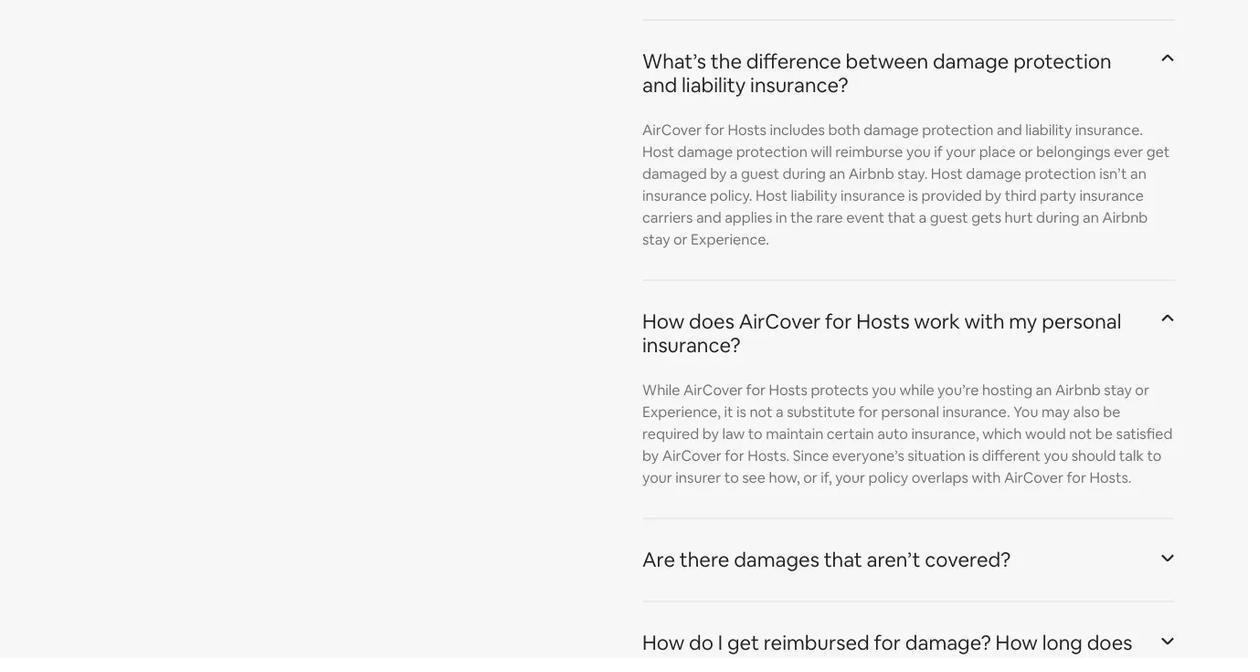 Task type: vqa. For each thing, say whether or not it's contained in the screenshot.
12 for $550
no



Task type: locate. For each thing, give the bounding box(es) containing it.
to right talk
[[1147, 447, 1162, 466]]

damage right between
[[933, 49, 1009, 75]]

hosts inside aircover for hosts includes both damage protection and liability insurance. host damage protection will reimburse you if your place or belongings ever get damaged by a guest during an airbnb stay. host damage protection isn't an insurance policy. host liability insurance is provided by third party insurance carriers and applies in the rare event that a guest gets hurt during an airbnb stay or experience.
[[728, 121, 766, 140]]

it
[[724, 403, 733, 422], [642, 655, 655, 659]]

personal right my
[[1042, 309, 1121, 335]]

1 horizontal spatial personal
[[1042, 309, 1121, 335]]

0 vertical spatial the
[[711, 49, 742, 75]]

1 vertical spatial does
[[1087, 631, 1132, 657]]

not up maintain
[[750, 403, 772, 422]]

1 horizontal spatial your
[[835, 469, 865, 488]]

1 horizontal spatial stay
[[1104, 381, 1132, 400]]

you down would
[[1044, 447, 1068, 466]]

while aircover for hosts protects you while you're hosting an airbnb stay or experience, it is not a substitute for personal insurance. you may also be required by law to maintain certain auto insurance, which would not be satisfied by aircover for hosts. since everyone's situation is different you should talk to your insurer to see how, or if, your policy overlaps with aircover for hosts.
[[642, 381, 1173, 488]]

damage?
[[905, 631, 991, 657]]

2 vertical spatial you
[[1044, 447, 1068, 466]]

0 vertical spatial does
[[689, 309, 734, 335]]

insurance. up ever
[[1075, 121, 1143, 140]]

1 horizontal spatial does
[[1087, 631, 1132, 657]]

0 horizontal spatial personal
[[881, 403, 939, 422]]

airbnb up also
[[1055, 381, 1101, 400]]

damage up reimburse
[[863, 121, 919, 140]]

2 horizontal spatial insurance
[[1079, 187, 1144, 206]]

by
[[710, 165, 727, 184], [985, 187, 1002, 206], [702, 425, 719, 444], [642, 447, 659, 466]]

1 horizontal spatial to
[[748, 425, 763, 444]]

hosts up substitute
[[769, 381, 808, 400]]

do
[[689, 631, 714, 657]]

hosts.
[[748, 447, 790, 466], [1089, 469, 1132, 488]]

damages
[[734, 548, 819, 574]]

1 vertical spatial personal
[[881, 403, 939, 422]]

2 horizontal spatial hosts
[[856, 309, 910, 335]]

0 horizontal spatial hosts.
[[748, 447, 790, 466]]

0 horizontal spatial during
[[782, 165, 826, 184]]

1 horizontal spatial hosts.
[[1089, 469, 1132, 488]]

personal inside how does aircover for hosts work with my personal insurance?
[[1042, 309, 1121, 335]]

0 vertical spatial not
[[750, 403, 772, 422]]

an down belongings
[[1083, 209, 1099, 227]]

0 vertical spatial personal
[[1042, 309, 1121, 335]]

0 horizontal spatial insurance
[[642, 187, 707, 206]]

hosts inside while aircover for hosts protects you while you're hosting an airbnb stay or experience, it is not a substitute for personal insurance. you may also be required by law to maintain certain auto insurance, which would not be satisfied by aircover for hosts. since everyone's situation is different you should talk to your insurer to see how, or if, your policy overlaps with aircover for hosts.
[[769, 381, 808, 400]]

how for how do i get reimbursed for damage? how long does it take?
[[642, 631, 685, 657]]

and up experience. on the right top of the page
[[696, 209, 722, 227]]

the
[[711, 49, 742, 75], [790, 209, 813, 227]]

insurance? up while
[[642, 333, 741, 359]]

guest down provided
[[930, 209, 968, 227]]

your left insurer
[[642, 469, 672, 488]]

ever
[[1114, 143, 1143, 162]]

see
[[742, 469, 766, 488]]

you
[[906, 143, 931, 162], [872, 381, 896, 400], [1044, 447, 1068, 466]]

liability up rare at the top right of the page
[[791, 187, 837, 206]]

for inside how does aircover for hosts work with my personal insurance?
[[825, 309, 852, 335]]

is down the insurance,
[[969, 447, 979, 466]]

aircover up protects
[[739, 309, 821, 335]]

insurance down damaged
[[642, 187, 707, 206]]

to
[[748, 425, 763, 444], [1147, 447, 1162, 466], [724, 469, 739, 488]]

for up damaged
[[705, 121, 725, 140]]

aircover inside how does aircover for hosts work with my personal insurance?
[[739, 309, 821, 335]]

an up may
[[1036, 381, 1052, 400]]

protection inside what's the difference between damage protection and liability insurance?
[[1013, 49, 1112, 75]]

is inside aircover for hosts includes both damage protection and liability insurance. host damage protection will reimburse you if your place or belongings ever get damaged by a guest during an airbnb stay. host damage protection isn't an insurance policy. host liability insurance is provided by third party insurance carriers and applies in the rare event that a guest gets hurt during an airbnb stay or experience.
[[908, 187, 918, 206]]

airbnb down 'isn't' at the top
[[1102, 209, 1148, 227]]

during
[[782, 165, 826, 184], [1036, 209, 1080, 227]]

substitute
[[787, 403, 855, 422]]

airbnb down reimburse
[[849, 165, 894, 184]]

protection up the party
[[1025, 165, 1096, 184]]

0 vertical spatial insurance?
[[750, 73, 848, 99]]

isn't
[[1099, 165, 1127, 184]]

2 insurance from the left
[[841, 187, 905, 206]]

auto
[[877, 425, 908, 444]]

that right "event"
[[888, 209, 916, 227]]

1 vertical spatial liability
[[1025, 121, 1072, 140]]

or up satisfied
[[1135, 381, 1149, 400]]

hosts left work at the right of the page
[[856, 309, 910, 335]]

2 horizontal spatial a
[[919, 209, 927, 227]]

insurance. down you're
[[942, 403, 1010, 422]]

1 vertical spatial get
[[727, 631, 759, 657]]

1 horizontal spatial airbnb
[[1055, 381, 1101, 400]]

a up policy.
[[730, 165, 738, 184]]

insurance? up includes
[[750, 73, 848, 99]]

1 vertical spatial the
[[790, 209, 813, 227]]

a
[[730, 165, 738, 184], [919, 209, 927, 227], [776, 403, 784, 422]]

is down stay.
[[908, 187, 918, 206]]

1 horizontal spatial insurance
[[841, 187, 905, 206]]

insurance down 'isn't' at the top
[[1079, 187, 1144, 206]]

0 horizontal spatial insurance.
[[942, 403, 1010, 422]]

0 vertical spatial and
[[642, 73, 677, 99]]

liability up belongings
[[1025, 121, 1072, 140]]

a up maintain
[[776, 403, 784, 422]]

with inside how does aircover for hosts work with my personal insurance?
[[964, 309, 1005, 335]]

the inside what's the difference between damage protection and liability insurance?
[[711, 49, 742, 75]]

2 horizontal spatial to
[[1147, 447, 1162, 466]]

0 horizontal spatial guest
[[741, 165, 779, 184]]

protection up belongings
[[1013, 49, 1112, 75]]

while
[[899, 381, 934, 400]]

0 vertical spatial hosts
[[728, 121, 766, 140]]

0 horizontal spatial the
[[711, 49, 742, 75]]

with
[[964, 309, 1005, 335], [972, 469, 1001, 488]]

2 horizontal spatial liability
[[1025, 121, 1072, 140]]

2 vertical spatial is
[[969, 447, 979, 466]]

are
[[642, 548, 675, 574]]

are there damages that aren't covered? button
[[642, 527, 1175, 595]]

airbnb
[[849, 165, 894, 184], [1102, 209, 1148, 227], [1055, 381, 1101, 400]]

and up damaged
[[642, 73, 677, 99]]

hosts left includes
[[728, 121, 766, 140]]

0 horizontal spatial you
[[872, 381, 896, 400]]

0 horizontal spatial to
[[724, 469, 739, 488]]

get right ever
[[1146, 143, 1170, 162]]

aircover
[[642, 121, 702, 140], [739, 309, 821, 335], [683, 381, 743, 400], [662, 447, 722, 466], [1004, 469, 1063, 488]]

0 horizontal spatial it
[[642, 655, 655, 659]]

you left if
[[906, 143, 931, 162]]

0 horizontal spatial not
[[750, 403, 772, 422]]

an
[[829, 165, 845, 184], [1130, 165, 1146, 184], [1083, 209, 1099, 227], [1036, 381, 1052, 400]]

0 vertical spatial a
[[730, 165, 738, 184]]

1 horizontal spatial hosts
[[769, 381, 808, 400]]

my
[[1009, 309, 1037, 335]]

0 vertical spatial that
[[888, 209, 916, 227]]

1 horizontal spatial not
[[1069, 425, 1092, 444]]

since
[[793, 447, 829, 466]]

1 vertical spatial a
[[919, 209, 927, 227]]

the right "in"
[[790, 209, 813, 227]]

1 vertical spatial guest
[[930, 209, 968, 227]]

with left my
[[964, 309, 1005, 335]]

or
[[1019, 143, 1033, 162], [673, 231, 688, 249], [1135, 381, 1149, 400], [803, 469, 818, 488]]

stay up satisfied
[[1104, 381, 1132, 400]]

during down will in the right top of the page
[[782, 165, 826, 184]]

1 vertical spatial airbnb
[[1102, 209, 1148, 227]]

0 horizontal spatial stay
[[642, 231, 670, 249]]

insurance? inside what's the difference between damage protection and liability insurance?
[[750, 73, 848, 99]]

1 horizontal spatial insurance?
[[750, 73, 848, 99]]

and
[[642, 73, 677, 99], [997, 121, 1022, 140], [696, 209, 722, 227]]

0 vertical spatial it
[[724, 403, 733, 422]]

be right also
[[1103, 403, 1121, 422]]

be up the should
[[1095, 425, 1113, 444]]

for
[[705, 121, 725, 140], [825, 309, 852, 335], [746, 381, 766, 400], [858, 403, 878, 422], [725, 447, 744, 466], [1067, 469, 1086, 488], [874, 631, 901, 657]]

your right the if,
[[835, 469, 865, 488]]

your inside aircover for hosts includes both damage protection and liability insurance. host damage protection will reimburse you if your place or belongings ever get damaged by a guest during an airbnb stay. host damage protection isn't an insurance policy. host liability insurance is provided by third party insurance carriers and applies in the rare event that a guest gets hurt during an airbnb stay or experience.
[[946, 143, 976, 162]]

1 horizontal spatial the
[[790, 209, 813, 227]]

personal
[[1042, 309, 1121, 335], [881, 403, 939, 422]]

2 horizontal spatial your
[[946, 143, 976, 162]]

1 vertical spatial to
[[1147, 447, 1162, 466]]

1 vertical spatial it
[[642, 655, 655, 659]]

hosts. down the should
[[1089, 469, 1132, 488]]

0 vertical spatial stay
[[642, 231, 670, 249]]

1 vertical spatial during
[[1036, 209, 1080, 227]]

protects
[[811, 381, 869, 400]]

includes
[[770, 121, 825, 140]]

situation
[[907, 447, 966, 466]]

for up protects
[[825, 309, 852, 335]]

not
[[750, 403, 772, 422], [1069, 425, 1092, 444]]

0 vertical spatial with
[[964, 309, 1005, 335]]

is
[[908, 187, 918, 206], [736, 403, 746, 422], [969, 447, 979, 466]]

insurance
[[642, 187, 707, 206], [841, 187, 905, 206], [1079, 187, 1144, 206]]

or right the place
[[1019, 143, 1033, 162]]

1 vertical spatial stay
[[1104, 381, 1132, 400]]

how inside how does aircover for hosts work with my personal insurance?
[[642, 309, 685, 335]]

2 vertical spatial liability
[[791, 187, 837, 206]]

does inside how do i get reimbursed for damage? how long does it take?
[[1087, 631, 1132, 657]]

that
[[888, 209, 916, 227], [824, 548, 862, 574]]

not down also
[[1069, 425, 1092, 444]]

0 vertical spatial to
[[748, 425, 763, 444]]

the right what's
[[711, 49, 742, 75]]

1 horizontal spatial during
[[1036, 209, 1080, 227]]

2 horizontal spatial you
[[1044, 447, 1068, 466]]

your right if
[[946, 143, 976, 162]]

stay
[[642, 231, 670, 249], [1104, 381, 1132, 400]]

event
[[846, 209, 884, 227]]

guest
[[741, 165, 779, 184], [930, 209, 968, 227]]

for left the damage?
[[874, 631, 901, 657]]

2 horizontal spatial host
[[931, 165, 963, 184]]

1 vertical spatial that
[[824, 548, 862, 574]]

0 vertical spatial hosts.
[[748, 447, 790, 466]]

in
[[776, 209, 787, 227]]

stay inside while aircover for hosts protects you while you're hosting an airbnb stay or experience, it is not a substitute for personal insurance. you may also be required by law to maintain certain auto insurance, which would not be satisfied by aircover for hosts. since everyone's situation is different you should talk to your insurer to see how, or if, your policy overlaps with aircover for hosts.
[[1104, 381, 1132, 400]]

it up law
[[724, 403, 733, 422]]

1 horizontal spatial get
[[1146, 143, 1170, 162]]

between
[[846, 49, 928, 75]]

0 vertical spatial host
[[642, 143, 674, 162]]

liability left difference on the top of the page
[[682, 73, 746, 99]]

does
[[689, 309, 734, 335], [1087, 631, 1132, 657]]

which
[[982, 425, 1022, 444]]

long
[[1042, 631, 1083, 657]]

2 horizontal spatial and
[[997, 121, 1022, 140]]

stay down carriers
[[642, 231, 670, 249]]

be
[[1103, 403, 1121, 422], [1095, 425, 1113, 444]]

protection
[[1013, 49, 1112, 75], [922, 121, 993, 140], [736, 143, 808, 162], [1025, 165, 1096, 184]]

insurance?
[[750, 73, 848, 99], [642, 333, 741, 359]]

that left the aren't
[[824, 548, 862, 574]]

that inside dropdown button
[[824, 548, 862, 574]]

1 vertical spatial hosts
[[856, 309, 910, 335]]

to left see
[[724, 469, 739, 488]]

0 horizontal spatial does
[[689, 309, 734, 335]]

0 horizontal spatial airbnb
[[849, 165, 894, 184]]

aircover up damaged
[[642, 121, 702, 140]]

rare
[[816, 209, 843, 227]]

insurance up "event"
[[841, 187, 905, 206]]

with down different at the right of page
[[972, 469, 1001, 488]]

it left take?
[[642, 655, 655, 659]]

host up damaged
[[642, 143, 674, 162]]

does right long at bottom
[[1087, 631, 1132, 657]]

damage inside what's the difference between damage protection and liability insurance?
[[933, 49, 1009, 75]]

3 insurance from the left
[[1079, 187, 1144, 206]]

1 horizontal spatial a
[[776, 403, 784, 422]]

i
[[718, 631, 723, 657]]

maintain
[[766, 425, 824, 444]]

1 horizontal spatial liability
[[791, 187, 837, 206]]

does inside how does aircover for hosts work with my personal insurance?
[[689, 309, 734, 335]]

0 vertical spatial is
[[908, 187, 918, 206]]

0 horizontal spatial your
[[642, 469, 672, 488]]

how up while
[[642, 309, 685, 335]]

personal down while
[[881, 403, 939, 422]]

you left while
[[872, 381, 896, 400]]

0 horizontal spatial insurance?
[[642, 333, 741, 359]]

0 horizontal spatial that
[[824, 548, 862, 574]]

2 horizontal spatial is
[[969, 447, 979, 466]]

0 horizontal spatial and
[[642, 73, 677, 99]]

hosts
[[728, 121, 766, 140], [856, 309, 910, 335], [769, 381, 808, 400]]

is up law
[[736, 403, 746, 422]]

for inside how do i get reimbursed for damage? how long does it take?
[[874, 631, 901, 657]]

aircover inside aircover for hosts includes both damage protection and liability insurance. host damage protection will reimburse you if your place or belongings ever get damaged by a guest during an airbnb stay. host damage protection isn't an insurance policy. host liability insurance is provided by third party insurance carriers and applies in the rare event that a guest gets hurt during an airbnb stay or experience.
[[642, 121, 702, 140]]

how left do
[[642, 631, 685, 657]]

get
[[1146, 143, 1170, 162], [727, 631, 759, 657]]

1 horizontal spatial and
[[696, 209, 722, 227]]

and up the place
[[997, 121, 1022, 140]]

aren't
[[867, 548, 921, 574]]

host up provided
[[931, 165, 963, 184]]

hosts. up see
[[748, 447, 790, 466]]

1 horizontal spatial it
[[724, 403, 733, 422]]

get right 'i'
[[727, 631, 759, 657]]

1 horizontal spatial you
[[906, 143, 931, 162]]

or left the if,
[[803, 469, 818, 488]]

1 horizontal spatial that
[[888, 209, 916, 227]]

0 vertical spatial guest
[[741, 165, 779, 184]]

does down experience. on the right top of the page
[[689, 309, 734, 335]]

2 vertical spatial airbnb
[[1055, 381, 1101, 400]]

1 vertical spatial host
[[931, 165, 963, 184]]

during down the party
[[1036, 209, 1080, 227]]

insurance.
[[1075, 121, 1143, 140], [942, 403, 1010, 422]]

for up certain
[[858, 403, 878, 422]]

also
[[1073, 403, 1100, 422]]

host up "in"
[[756, 187, 788, 206]]

a down provided
[[919, 209, 927, 227]]

0 horizontal spatial hosts
[[728, 121, 766, 140]]

how does aircover for hosts work with my personal insurance? button
[[642, 289, 1175, 380]]

experience.
[[691, 231, 769, 249]]

how do i get reimbursed for damage? how long does it take? button
[[642, 610, 1175, 659]]

1 vertical spatial with
[[972, 469, 1001, 488]]

get inside aircover for hosts includes both damage protection and liability insurance. host damage protection will reimburse you if your place or belongings ever get damaged by a guest during an airbnb stay. host damage protection isn't an insurance policy. host liability insurance is provided by third party insurance carriers and applies in the rare event that a guest gets hurt during an airbnb stay or experience.
[[1146, 143, 1170, 162]]

guest up policy.
[[741, 165, 779, 184]]

liability inside what's the difference between damage protection and liability insurance?
[[682, 73, 746, 99]]

host
[[642, 143, 674, 162], [931, 165, 963, 184], [756, 187, 788, 206]]

liability
[[682, 73, 746, 99], [1025, 121, 1072, 140], [791, 187, 837, 206]]

are there damages that aren't covered?
[[642, 548, 1011, 574]]

what's the difference between damage protection and liability insurance? button
[[642, 28, 1175, 120]]

2 vertical spatial a
[[776, 403, 784, 422]]

0 vertical spatial you
[[906, 143, 931, 162]]

to right law
[[748, 425, 763, 444]]



Task type: describe. For each thing, give the bounding box(es) containing it.
by up policy.
[[710, 165, 727, 184]]

would
[[1025, 425, 1066, 444]]

1 insurance from the left
[[642, 187, 707, 206]]

1 vertical spatial not
[[1069, 425, 1092, 444]]

third
[[1005, 187, 1037, 206]]

gets
[[971, 209, 1001, 227]]

2 vertical spatial and
[[696, 209, 722, 227]]

experience,
[[642, 403, 721, 422]]

policy.
[[710, 187, 752, 206]]

hurt
[[1005, 209, 1033, 227]]

personal inside while aircover for hosts protects you while you're hosting an airbnb stay or experience, it is not a substitute for personal insurance. you may also be required by law to maintain certain auto insurance, which would not be satisfied by aircover for hosts. since everyone's situation is different you should talk to your insurer to see how, or if, your policy overlaps with aircover for hosts.
[[881, 403, 939, 422]]

and inside what's the difference between damage protection and liability insurance?
[[642, 73, 677, 99]]

talk
[[1119, 447, 1144, 466]]

aircover up insurer
[[662, 447, 722, 466]]

insurance. inside aircover for hosts includes both damage protection and liability insurance. host damage protection will reimburse you if your place or belongings ever get damaged by a guest during an airbnb stay. host damage protection isn't an insurance policy. host liability insurance is provided by third party insurance carriers and applies in the rare event that a guest gets hurt during an airbnb stay or experience.
[[1075, 121, 1143, 140]]

how does aircover for hosts work with my personal insurance?
[[642, 309, 1121, 359]]

for inside aircover for hosts includes both damage protection and liability insurance. host damage protection will reimburse you if your place or belongings ever get damaged by a guest during an airbnb stay. host damage protection isn't an insurance policy. host liability insurance is provided by third party insurance carriers and applies in the rare event that a guest gets hurt during an airbnb stay or experience.
[[705, 121, 725, 140]]

damage down the place
[[966, 165, 1021, 184]]

should
[[1071, 447, 1116, 466]]

0 vertical spatial during
[[782, 165, 826, 184]]

1 vertical spatial be
[[1095, 425, 1113, 444]]

covered?
[[925, 548, 1011, 574]]

an inside while aircover for hosts protects you while you're hosting an airbnb stay or experience, it is not a substitute for personal insurance. you may also be required by law to maintain certain auto insurance, which would not be satisfied by aircover for hosts. since everyone's situation is different you should talk to your insurer to see how, or if, your policy overlaps with aircover for hosts.
[[1036, 381, 1052, 400]]

what's
[[642, 49, 706, 75]]

0 horizontal spatial host
[[642, 143, 674, 162]]

work
[[914, 309, 960, 335]]

there
[[680, 548, 729, 574]]

overlaps
[[912, 469, 968, 488]]

insurance? inside how does aircover for hosts work with my personal insurance?
[[642, 333, 741, 359]]

damage up damaged
[[677, 143, 733, 162]]

0 horizontal spatial a
[[730, 165, 738, 184]]

certain
[[827, 425, 874, 444]]

2 vertical spatial to
[[724, 469, 739, 488]]

insurance. inside while aircover for hosts protects you while you're hosting an airbnb stay or experience, it is not a substitute for personal insurance. you may also be required by law to maintain certain auto insurance, which would not be satisfied by aircover for hosts. since everyone's situation is different you should talk to your insurer to see how, or if, your policy overlaps with aircover for hosts.
[[942, 403, 1010, 422]]

take?
[[659, 655, 710, 659]]

how,
[[769, 469, 800, 488]]

how for how does aircover for hosts work with my personal insurance?
[[642, 309, 685, 335]]

party
[[1040, 187, 1076, 206]]

1 vertical spatial hosts.
[[1089, 469, 1132, 488]]

carriers
[[642, 209, 693, 227]]

difference
[[746, 49, 841, 75]]

reimburse
[[835, 143, 903, 162]]

you inside aircover for hosts includes both damage protection and liability insurance. host damage protection will reimburse you if your place or belongings ever get damaged by a guest during an airbnb stay. host damage protection isn't an insurance policy. host liability insurance is provided by third party insurance carriers and applies in the rare event that a guest gets hurt during an airbnb stay or experience.
[[906, 143, 931, 162]]

will
[[811, 143, 832, 162]]

damaged
[[642, 165, 707, 184]]

if
[[934, 143, 943, 162]]

hosts inside how does aircover for hosts work with my personal insurance?
[[856, 309, 910, 335]]

for left protects
[[746, 381, 766, 400]]

policy
[[868, 469, 908, 488]]

by up gets at the right
[[985, 187, 1002, 206]]

stay inside aircover for hosts includes both damage protection and liability insurance. host damage protection will reimburse you if your place or belongings ever get damaged by a guest during an airbnb stay. host damage protection isn't an insurance policy. host liability insurance is provided by third party insurance carriers and applies in the rare event that a guest gets hurt during an airbnb stay or experience.
[[642, 231, 670, 249]]

1 vertical spatial and
[[997, 121, 1022, 140]]

required
[[642, 425, 699, 444]]

hosting
[[982, 381, 1033, 400]]

an down will in the right top of the page
[[829, 165, 845, 184]]

by down required at the right of the page
[[642, 447, 659, 466]]

insurer
[[675, 469, 721, 488]]

that inside aircover for hosts includes both damage protection and liability insurance. host damage protection will reimburse you if your place or belongings ever get damaged by a guest during an airbnb stay. host damage protection isn't an insurance policy. host liability insurance is provided by third party insurance carriers and applies in the rare event that a guest gets hurt during an airbnb stay or experience.
[[888, 209, 916, 227]]

satisfied
[[1116, 425, 1173, 444]]

you
[[1013, 403, 1038, 422]]

a inside while aircover for hosts protects you while you're hosting an airbnb stay or experience, it is not a substitute for personal insurance. you may also be required by law to maintain certain auto insurance, which would not be satisfied by aircover for hosts. since everyone's situation is different you should talk to your insurer to see how, or if, your policy overlaps with aircover for hosts.
[[776, 403, 784, 422]]

airbnb inside while aircover for hosts protects you while you're hosting an airbnb stay or experience, it is not a substitute for personal insurance. you may also be required by law to maintain certain auto insurance, which would not be satisfied by aircover for hosts. since everyone's situation is different you should talk to your insurer to see how, or if, your policy overlaps with aircover for hosts.
[[1055, 381, 1101, 400]]

provided
[[921, 187, 982, 206]]

the inside aircover for hosts includes both damage protection and liability insurance. host damage protection will reimburse you if your place or belongings ever get damaged by a guest during an airbnb stay. host damage protection isn't an insurance policy. host liability insurance is provided by third party insurance carriers and applies in the rare event that a guest gets hurt during an airbnb stay or experience.
[[790, 209, 813, 227]]

1 vertical spatial you
[[872, 381, 896, 400]]

both
[[828, 121, 860, 140]]

with inside while aircover for hosts protects you while you're hosting an airbnb stay or experience, it is not a substitute for personal insurance. you may also be required by law to maintain certain auto insurance, which would not be satisfied by aircover for hosts. since everyone's situation is different you should talk to your insurer to see how, or if, your policy overlaps with aircover for hosts.
[[972, 469, 1001, 488]]

0 vertical spatial airbnb
[[849, 165, 894, 184]]

how left long at bottom
[[995, 631, 1038, 657]]

everyone's
[[832, 447, 904, 466]]

applies
[[725, 209, 772, 227]]

0 vertical spatial be
[[1103, 403, 1121, 422]]

belongings
[[1036, 143, 1111, 162]]

1 horizontal spatial host
[[756, 187, 788, 206]]

by left law
[[702, 425, 719, 444]]

aircover for hosts includes both damage protection and liability insurance. host damage protection will reimburse you if your place or belongings ever get damaged by a guest during an airbnb stay. host damage protection isn't an insurance policy. host liability insurance is provided by third party insurance carriers and applies in the rare event that a guest gets hurt during an airbnb stay or experience.
[[642, 121, 1170, 249]]

get inside how do i get reimbursed for damage? how long does it take?
[[727, 631, 759, 657]]

2 horizontal spatial airbnb
[[1102, 209, 1148, 227]]

protection down includes
[[736, 143, 808, 162]]

1 horizontal spatial guest
[[930, 209, 968, 227]]

0 horizontal spatial is
[[736, 403, 746, 422]]

different
[[982, 447, 1041, 466]]

place
[[979, 143, 1016, 162]]

while
[[642, 381, 680, 400]]

stay.
[[897, 165, 928, 184]]

it inside while aircover for hosts protects you while you're hosting an airbnb stay or experience, it is not a substitute for personal insurance. you may also be required by law to maintain certain auto insurance, which would not be satisfied by aircover for hosts. since everyone's situation is different you should talk to your insurer to see how, or if, your policy overlaps with aircover for hosts.
[[724, 403, 733, 422]]

reimbursed
[[764, 631, 870, 657]]

protection up if
[[922, 121, 993, 140]]

may
[[1041, 403, 1070, 422]]

for down law
[[725, 447, 744, 466]]

law
[[722, 425, 745, 444]]

it inside how do i get reimbursed for damage? how long does it take?
[[642, 655, 655, 659]]

an down ever
[[1130, 165, 1146, 184]]

how do i get reimbursed for damage? how long does it take?
[[642, 631, 1132, 659]]

for down the should
[[1067, 469, 1086, 488]]

aircover up experience,
[[683, 381, 743, 400]]

aircover down different at the right of page
[[1004, 469, 1063, 488]]

or down carriers
[[673, 231, 688, 249]]

if,
[[821, 469, 832, 488]]

you're
[[937, 381, 979, 400]]

insurance,
[[911, 425, 979, 444]]

what's the difference between damage protection and liability insurance?
[[642, 49, 1112, 99]]



